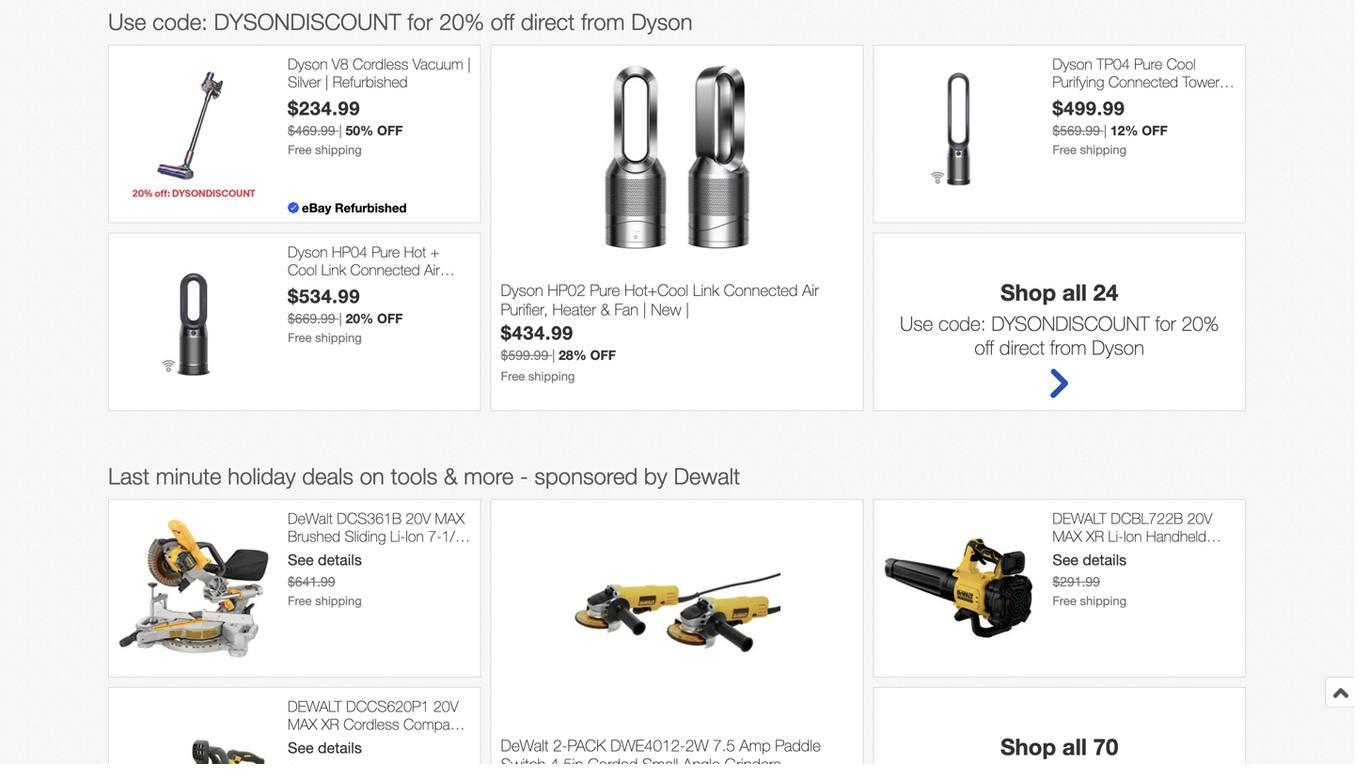 Task type: locate. For each thing, give the bounding box(es) containing it.
free inside see details $641.99 free shipping
[[288, 594, 312, 608]]

2 vertical spatial pure
[[590, 281, 620, 300]]

0 vertical spatial connected
[[1109, 73, 1179, 91]]

dewalt dccs620p1 20v max xr cordless compact 12 in. chainsaw kit (5 ah) new
[[288, 698, 462, 765]]

dyson inside the shop all 24 use code: dysondiscount for 20% off direct from dyson
[[1092, 336, 1145, 359]]

ion down the dcbl722b
[[1124, 528, 1142, 546]]

20v inside dewalt dcs361b 20v max brushed sliding li-ion 7-1/4" cordless miter saw new
[[406, 510, 431, 528]]

dewalt inside the dewalt dcbl722b 20v max xr li-ion handheld blower (tool only) (5 ah) new
[[1053, 510, 1107, 528]]

fan down purifying
[[1053, 91, 1076, 109]]

connected inside dyson tp04 pure cool purifying connected tower fan | new | previous gen
[[1109, 73, 1179, 91]]

heater down hp02
[[553, 300, 596, 319]]

&
[[382, 279, 391, 297], [601, 300, 610, 319], [444, 463, 458, 490]]

1 shop from the top
[[1001, 279, 1056, 306]]

in.
[[309, 734, 323, 752]]

dyson tp04 pure cool purifying connected tower fan | new | previous gen
[[1053, 55, 1220, 109]]

pure left hot
[[372, 243, 400, 261]]

cordless down brushed
[[288, 546, 344, 564]]

dewalt for dewalt dcs361b 20v max brushed sliding li-ion 7-1/4" cordless miter saw new
[[288, 510, 333, 528]]

free down $291.99 on the right bottom of the page
[[1053, 594, 1077, 608]]

1 vertical spatial max
[[1053, 528, 1082, 546]]

20% inside the shop all 24 use code: dysondiscount for 20% off direct from dyson
[[1182, 312, 1219, 335]]

1 horizontal spatial dewalt
[[501, 736, 549, 755]]

2 horizontal spatial connected
[[1109, 73, 1179, 91]]

1 vertical spatial &
[[601, 300, 610, 319]]

ah) down handheld
[[1185, 546, 1205, 564]]

20v for dccs620p1
[[433, 698, 459, 716]]

0 vertical spatial dewalt
[[1053, 510, 1107, 528]]

(5 down handheld
[[1169, 546, 1181, 564]]

ah) inside dewalt dccs620p1 20v max xr cordless compact 12 in. chainsaw kit (5 ah) new
[[429, 734, 450, 752]]

1 vertical spatial dysondiscount
[[992, 312, 1150, 335]]

see details
[[288, 740, 362, 757]]

(5 inside dewalt dccs620p1 20v max xr cordless compact 12 in. chainsaw kit (5 ah) new
[[413, 734, 425, 752]]

dewalt for dewalt dcbl722b 20v max xr li-ion handheld blower (tool only) (5 ah) new
[[1053, 510, 1107, 528]]

see for dewalt dcbl722b 20v max xr li-ion handheld blower (tool only) (5 ah) new
[[1053, 551, 1079, 569]]

shipping down the $641.99
[[315, 594, 362, 608]]

1 ion from the left
[[406, 528, 424, 546]]

1 vertical spatial (5
[[413, 734, 425, 752]]

cordless inside dewalt dcs361b 20v max brushed sliding li-ion 7-1/4" cordless miter saw new
[[288, 546, 344, 564]]

shipping
[[315, 142, 362, 157], [1080, 142, 1127, 157], [315, 330, 362, 345], [528, 369, 575, 384], [315, 594, 362, 608], [1080, 594, 1127, 608]]

ah) for dccs620p1
[[429, 734, 450, 752]]

2 vertical spatial &
[[444, 463, 458, 490]]

dewalt inside dewalt dcs361b 20v max brushed sliding li-ion 7-1/4" cordless miter saw new
[[288, 510, 333, 528]]

see inside see details $291.99 free shipping
[[1053, 551, 1079, 569]]

0 horizontal spatial link
[[321, 261, 346, 279]]

link inside dyson hp02 pure hot+cool link connected air purifier, heater & fan | new | $434.99 $599.99 | 28% off free shipping
[[693, 281, 719, 300]]

0 horizontal spatial ion
[[406, 528, 424, 546]]

20v inside the dewalt dcbl722b 20v max xr li-ion handheld blower (tool only) (5 ah) new
[[1188, 510, 1213, 528]]

$534.99 $669.99 | 20% off free shipping
[[288, 285, 403, 345]]

dysondiscount up v8
[[214, 8, 401, 35]]

use code: dysondiscount for 20% off direct from dyson
[[108, 8, 693, 35]]

details for xr
[[1083, 551, 1127, 569]]

1 vertical spatial dewalt
[[288, 698, 342, 716]]

previous
[[1128, 91, 1180, 109]]

0 vertical spatial fan
[[1053, 91, 1076, 109]]

connected for fan
[[1109, 73, 1179, 91]]

1 vertical spatial cool
[[288, 261, 317, 279]]

0 vertical spatial from
[[581, 8, 625, 35]]

dysondiscount
[[214, 8, 401, 35], [992, 312, 1150, 335]]

0 horizontal spatial dewalt
[[288, 510, 333, 528]]

refurbished inside dyson v8 cordless vacuum | silver | refurbished $234.99 $469.99 | 50% off free shipping
[[333, 73, 408, 91]]

0 horizontal spatial xr
[[321, 716, 339, 734]]

v8
[[332, 55, 349, 73]]

0 horizontal spatial connected
[[350, 261, 420, 279]]

0 vertical spatial for
[[408, 8, 433, 35]]

0 horizontal spatial &
[[382, 279, 391, 297]]

shop inside the shop all 24 use code: dysondiscount for 20% off direct from dyson
[[1001, 279, 1056, 306]]

handheld
[[1147, 528, 1207, 546]]

xr up (tool
[[1087, 528, 1104, 546]]

20v
[[406, 510, 431, 528], [1188, 510, 1213, 528], [433, 698, 459, 716]]

see up the $641.99
[[288, 551, 314, 569]]

cordless up chainsaw
[[344, 716, 399, 734]]

0 horizontal spatial code:
[[152, 8, 208, 35]]

all left 70
[[1063, 734, 1087, 760]]

see up $291.99 on the right bottom of the page
[[1053, 551, 1079, 569]]

all for 24
[[1063, 279, 1087, 306]]

new
[[1087, 91, 1116, 109], [429, 279, 458, 297], [651, 300, 682, 319], [414, 546, 443, 564], [1053, 564, 1081, 582], [288, 752, 316, 765]]

details inside see details $291.99 free shipping
[[1083, 551, 1127, 569]]

20v up 7-
[[406, 510, 431, 528]]

2 horizontal spatial pure
[[1135, 55, 1163, 73]]

fan inside "dyson hp04 pure hot + cool link connected air purifier, heater & fan | new |"
[[395, 279, 417, 297]]

fan
[[1053, 91, 1076, 109], [395, 279, 417, 297], [615, 300, 639, 319]]

1 vertical spatial heater
[[553, 300, 596, 319]]

free down $569.99
[[1053, 142, 1077, 157]]

new inside dyson hp02 pure hot+cool link connected air purifier, heater & fan | new | $434.99 $599.99 | 28% off free shipping
[[651, 300, 682, 319]]

1 vertical spatial code:
[[939, 312, 986, 335]]

2 vertical spatial cordless
[[344, 716, 399, 734]]

2 horizontal spatial 20v
[[1188, 510, 1213, 528]]

details for brushed
[[318, 551, 362, 569]]

small
[[642, 756, 679, 765]]

0 vertical spatial all
[[1063, 279, 1087, 306]]

max inside dewalt dcs361b 20v max brushed sliding li-ion 7-1/4" cordless miter saw new
[[435, 510, 465, 528]]

from
[[581, 8, 625, 35], [1050, 336, 1087, 359]]

0 horizontal spatial 20%
[[346, 311, 373, 326]]

all left 24 on the top
[[1063, 279, 1087, 306]]

1 horizontal spatial use
[[900, 312, 933, 335]]

1 vertical spatial link
[[693, 281, 719, 300]]

2 horizontal spatial 20%
[[1182, 312, 1219, 335]]

dyson inside dyson v8 cordless vacuum | silver | refurbished $234.99 $469.99 | 50% off free shipping
[[288, 55, 328, 73]]

$291.99
[[1053, 574, 1100, 590]]

sponsored
[[535, 463, 638, 490]]

see inside see details $641.99 free shipping
[[288, 551, 314, 569]]

shipping down $669.99
[[315, 330, 362, 345]]

0 vertical spatial use
[[108, 8, 146, 35]]

$534.99
[[288, 285, 360, 307]]

0 horizontal spatial cool
[[288, 261, 317, 279]]

pure right hp02
[[590, 281, 620, 300]]

$641.99
[[288, 574, 335, 590]]

chainsaw
[[327, 734, 389, 752]]

0 vertical spatial refurbished
[[333, 73, 408, 91]]

dyson inside dyson tp04 pure cool purifying connected tower fan | new | previous gen
[[1053, 55, 1093, 73]]

0 vertical spatial cool
[[1167, 55, 1196, 73]]

1 vertical spatial for
[[1156, 312, 1176, 335]]

0 horizontal spatial ah)
[[429, 734, 450, 752]]

ion left 7-
[[406, 528, 424, 546]]

shipping down 50%
[[315, 142, 362, 157]]

new down +
[[429, 279, 458, 297]]

$569.99
[[1053, 123, 1100, 138]]

free down the $641.99
[[288, 594, 312, 608]]

1 vertical spatial shop
[[1001, 734, 1056, 760]]

0 vertical spatial cordless
[[353, 55, 409, 73]]

2 all from the top
[[1063, 734, 1087, 760]]

1 horizontal spatial (5
[[1169, 546, 1181, 564]]

0 horizontal spatial 20v
[[406, 510, 431, 528]]

shop left 70
[[1001, 734, 1056, 760]]

1 horizontal spatial xr
[[1087, 528, 1104, 546]]

refurbished down v8
[[333, 73, 408, 91]]

li- up (tool
[[1109, 528, 1124, 546]]

li- inside the dewalt dcbl722b 20v max xr li-ion handheld blower (tool only) (5 ah) new
[[1109, 528, 1124, 546]]

0 horizontal spatial dewalt
[[288, 698, 342, 716]]

link
[[321, 261, 346, 279], [693, 281, 719, 300]]

0 horizontal spatial air
[[424, 261, 440, 279]]

shop left 24 on the top
[[1001, 279, 1056, 306]]

purifier,
[[288, 279, 332, 297], [501, 300, 548, 319]]

purifier, inside "dyson hp04 pure hot + cool link connected air purifier, heater & fan | new |"
[[288, 279, 332, 297]]

air
[[424, 261, 440, 279], [802, 281, 819, 300]]

1 horizontal spatial heater
[[553, 300, 596, 319]]

1 horizontal spatial ah)
[[1185, 546, 1205, 564]]

fan down hot
[[395, 279, 417, 297]]

new inside dewalt dcs361b 20v max brushed sliding li-ion 7-1/4" cordless miter saw new
[[414, 546, 443, 564]]

0 horizontal spatial use
[[108, 8, 146, 35]]

0 vertical spatial (5
[[1169, 546, 1181, 564]]

1 horizontal spatial from
[[1050, 336, 1087, 359]]

0 vertical spatial air
[[424, 261, 440, 279]]

new down 12
[[288, 752, 316, 765]]

(5
[[1169, 546, 1181, 564], [413, 734, 425, 752]]

0 vertical spatial pure
[[1135, 55, 1163, 73]]

dccs620p1
[[346, 698, 429, 716]]

20v up compact
[[433, 698, 459, 716]]

1/4"
[[442, 528, 468, 546]]

shipping down 28%
[[528, 369, 575, 384]]

max for blower
[[1053, 528, 1082, 546]]

20%
[[439, 8, 485, 35], [346, 311, 373, 326], [1182, 312, 1219, 335]]

dewalt dcs361b 20v max brushed sliding li-ion 7-1/4" cordless miter saw new
[[288, 510, 468, 564]]

max up blower
[[1053, 528, 1082, 546]]

dewalt for dewalt 2-pack dwe4012-2w 7.5 amp paddle switch 4.5in corded small angle grinders
[[501, 736, 549, 755]]

0 horizontal spatial (5
[[413, 734, 425, 752]]

by
[[644, 463, 668, 490]]

new down purifying
[[1087, 91, 1116, 109]]

code:
[[152, 8, 208, 35], [939, 312, 986, 335]]

link right hot+cool
[[693, 281, 719, 300]]

ah) down compact
[[429, 734, 450, 752]]

0 vertical spatial dewalt
[[288, 510, 333, 528]]

pure right tp04
[[1135, 55, 1163, 73]]

shipping inside dyson hp02 pure hot+cool link connected air purifier, heater & fan | new | $434.99 $599.99 | 28% off free shipping
[[528, 369, 575, 384]]

0 horizontal spatial pure
[[372, 243, 400, 261]]

dewalt up the switch
[[501, 736, 549, 755]]

cordless right v8
[[353, 55, 409, 73]]

li-
[[390, 528, 406, 546], [1109, 528, 1124, 546]]

70
[[1094, 734, 1119, 760]]

1 vertical spatial refurbished
[[335, 200, 407, 215]]

max inside the dewalt dcbl722b 20v max xr li-ion handheld blower (tool only) (5 ah) new
[[1053, 528, 1082, 546]]

0 horizontal spatial for
[[408, 8, 433, 35]]

1 horizontal spatial max
[[435, 510, 465, 528]]

dyson for heater
[[501, 281, 543, 300]]

shipping down 12%
[[1080, 142, 1127, 157]]

4.5in
[[550, 756, 583, 765]]

for inside the shop all 24 use code: dysondiscount for 20% off direct from dyson
[[1156, 312, 1176, 335]]

shipping inside $499.99 $569.99 | 12% off free shipping
[[1080, 142, 1127, 157]]

$599.99
[[501, 347, 549, 363]]

all inside the shop all 24 use code: dysondiscount for 20% off direct from dyson
[[1063, 279, 1087, 306]]

1 vertical spatial all
[[1063, 734, 1087, 760]]

hot
[[404, 243, 426, 261]]

(5 for kit
[[413, 734, 425, 752]]

2 vertical spatial connected
[[724, 281, 798, 300]]

dyson inside dyson hp02 pure hot+cool link connected air purifier, heater & fan | new | $434.99 $599.99 | 28% off free shipping
[[501, 281, 543, 300]]

shop
[[1001, 279, 1056, 306], [1001, 734, 1056, 760]]

20v inside dewalt dccs620p1 20v max xr cordless compact 12 in. chainsaw kit (5 ah) new
[[433, 698, 459, 716]]

(5 right kit
[[413, 734, 425, 752]]

2 shop from the top
[[1001, 734, 1056, 760]]

new down hot+cool
[[651, 300, 682, 319]]

1 vertical spatial fan
[[395, 279, 417, 297]]

max up 12
[[288, 716, 317, 734]]

free down $469.99
[[288, 142, 312, 157]]

free down $599.99
[[501, 369, 525, 384]]

1 li- from the left
[[390, 528, 406, 546]]

see for dewalt dcs361b 20v max brushed sliding li-ion 7-1/4" cordless miter saw new
[[288, 551, 314, 569]]

see details $291.99 free shipping
[[1053, 551, 1127, 608]]

shop for 24
[[1001, 279, 1056, 306]]

1 all from the top
[[1063, 279, 1087, 306]]

fan down hot+cool
[[615, 300, 639, 319]]

hot+cool
[[625, 281, 689, 300]]

purifier, up $434.99
[[501, 300, 548, 319]]

details inside see details $641.99 free shipping
[[318, 551, 362, 569]]

max up 1/4"
[[435, 510, 465, 528]]

0 vertical spatial shop
[[1001, 279, 1056, 306]]

dewalt inside dewalt dccs620p1 20v max xr cordless compact 12 in. chainsaw kit (5 ah) new
[[288, 698, 342, 716]]

1 vertical spatial dewalt
[[501, 736, 549, 755]]

2 ion from the left
[[1124, 528, 1142, 546]]

details
[[318, 551, 362, 569], [1083, 551, 1127, 569], [318, 740, 362, 757]]

dewalt inside dewalt 2-pack dwe4012-2w 7.5 amp paddle switch 4.5in corded small angle grinders
[[501, 736, 549, 755]]

2 vertical spatial fan
[[615, 300, 639, 319]]

dewalt up brushed
[[288, 510, 333, 528]]

pure inside dyson tp04 pure cool purifying connected tower fan | new | previous gen
[[1135, 55, 1163, 73]]

off inside $534.99 $669.99 | 20% off free shipping
[[377, 311, 403, 326]]

1 horizontal spatial dewalt
[[1053, 510, 1107, 528]]

dwe4012-
[[611, 736, 686, 755]]

pure inside "dyson hp04 pure hot + cool link connected air purifier, heater & fan | new |"
[[372, 243, 400, 261]]

fan inside dyson hp02 pure hot+cool link connected air purifier, heater & fan | new | $434.99 $599.99 | 28% off free shipping
[[615, 300, 639, 319]]

1 vertical spatial cordless
[[288, 546, 344, 564]]

cool
[[1167, 55, 1196, 73], [288, 261, 317, 279]]

ion inside the dewalt dcbl722b 20v max xr li-ion handheld blower (tool only) (5 ah) new
[[1124, 528, 1142, 546]]

for
[[408, 8, 433, 35], [1156, 312, 1176, 335]]

0 vertical spatial ah)
[[1185, 546, 1205, 564]]

new down blower
[[1053, 564, 1081, 582]]

dewalt
[[674, 463, 740, 490]]

1 horizontal spatial for
[[1156, 312, 1176, 335]]

new inside dewalt dccs620p1 20v max xr cordless compact 12 in. chainsaw kit (5 ah) new
[[288, 752, 316, 765]]

heater down 'hp04'
[[336, 279, 378, 297]]

dewalt up "in."
[[288, 698, 342, 716]]

1 horizontal spatial fan
[[615, 300, 639, 319]]

0 horizontal spatial heater
[[336, 279, 378, 297]]

cool up tower
[[1167, 55, 1196, 73]]

refurbished up 'hp04'
[[335, 200, 407, 215]]

1 horizontal spatial direct
[[1000, 336, 1045, 359]]

1 horizontal spatial ion
[[1124, 528, 1142, 546]]

0 vertical spatial xr
[[1087, 528, 1104, 546]]

see
[[288, 551, 314, 569], [1053, 551, 1079, 569], [288, 740, 314, 757]]

free inside dyson v8 cordless vacuum | silver | refurbished $234.99 $469.99 | 50% off free shipping
[[288, 142, 312, 157]]

ah) inside the dewalt dcbl722b 20v max xr li-ion handheld blower (tool only) (5 ah) new
[[1185, 546, 1205, 564]]

dewalt for dewalt dccs620p1 20v max xr cordless compact 12 in. chainsaw kit (5 ah) new
[[288, 698, 342, 716]]

silver
[[288, 73, 321, 91]]

dewalt up blower
[[1053, 510, 1107, 528]]

0 horizontal spatial li-
[[390, 528, 406, 546]]

1 horizontal spatial connected
[[724, 281, 798, 300]]

$499.99 $569.99 | 12% off free shipping
[[1053, 97, 1168, 157]]

dyson inside "dyson hp04 pure hot + cool link connected air purifier, heater & fan | new |"
[[288, 243, 328, 261]]

1 horizontal spatial pure
[[590, 281, 620, 300]]

shipping down $291.99 on the right bottom of the page
[[1080, 594, 1127, 608]]

20v up handheld
[[1188, 510, 1213, 528]]

all
[[1063, 279, 1087, 306], [1063, 734, 1087, 760]]

dyson for |
[[1053, 55, 1093, 73]]

xr inside the dewalt dcbl722b 20v max xr li-ion handheld blower (tool only) (5 ah) new
[[1087, 528, 1104, 546]]

(5 inside the dewalt dcbl722b 20v max xr li-ion handheld blower (tool only) (5 ah) new
[[1169, 546, 1181, 564]]

0 vertical spatial link
[[321, 261, 346, 279]]

see details link
[[288, 551, 362, 569], [1053, 551, 1127, 569], [288, 740, 362, 757]]

1 horizontal spatial code:
[[939, 312, 986, 335]]

0 vertical spatial purifier,
[[288, 279, 332, 297]]

link down 'hp04'
[[321, 261, 346, 279]]

| inside $499.99 $569.99 | 12% off free shipping
[[1104, 123, 1107, 138]]

ah) for dcbl722b
[[1185, 546, 1205, 564]]

cool up $534.99
[[288, 261, 317, 279]]

1 vertical spatial direct
[[1000, 336, 1045, 359]]

max
[[435, 510, 465, 528], [1053, 528, 1082, 546], [288, 716, 317, 734]]

2 li- from the left
[[1109, 528, 1124, 546]]

1 vertical spatial air
[[802, 281, 819, 300]]

new inside "dyson hp04 pure hot + cool link connected air purifier, heater & fan | new |"
[[429, 279, 458, 297]]

1 horizontal spatial dysondiscount
[[992, 312, 1150, 335]]

li- up "saw"
[[390, 528, 406, 546]]

0 vertical spatial &
[[382, 279, 391, 297]]

dysondiscount down 24 on the top
[[992, 312, 1150, 335]]

12
[[288, 734, 305, 752]]

1 vertical spatial xr
[[321, 716, 339, 734]]

1 horizontal spatial cool
[[1167, 55, 1196, 73]]

see details link for li-
[[1053, 551, 1127, 569]]

last
[[108, 463, 150, 490]]

purifier, up $669.99
[[288, 279, 332, 297]]

dyson for $234.99
[[288, 55, 328, 73]]

heater inside dyson hp02 pure hot+cool link connected air purifier, heater & fan | new | $434.99 $599.99 | 28% off free shipping
[[553, 300, 596, 319]]

max for in.
[[288, 716, 317, 734]]

dewalt
[[288, 510, 333, 528], [501, 736, 549, 755]]

1 vertical spatial connected
[[350, 261, 420, 279]]

2 horizontal spatial fan
[[1053, 91, 1076, 109]]

free down $669.99
[[288, 330, 312, 345]]

7.5
[[713, 736, 735, 755]]

see details $641.99 free shipping
[[288, 551, 362, 608]]

on
[[360, 463, 385, 490]]

0 horizontal spatial fan
[[395, 279, 417, 297]]

air inside dyson hp02 pure hot+cool link connected air purifier, heater & fan | new | $434.99 $599.99 | 28% off free shipping
[[802, 281, 819, 300]]

connected inside dyson hp02 pure hot+cool link connected air purifier, heater & fan | new | $434.99 $599.99 | 28% off free shipping
[[724, 281, 798, 300]]

xr up "in."
[[321, 716, 339, 734]]

new down 7-
[[414, 546, 443, 564]]

1 horizontal spatial li-
[[1109, 528, 1124, 546]]

1 horizontal spatial purifier,
[[501, 300, 548, 319]]

0 vertical spatial code:
[[152, 8, 208, 35]]

2 horizontal spatial max
[[1053, 528, 1082, 546]]

use inside the shop all 24 use code: dysondiscount for 20% off direct from dyson
[[900, 312, 933, 335]]

off inside dyson v8 cordless vacuum | silver | refurbished $234.99 $469.99 | 50% off free shipping
[[377, 123, 403, 138]]

heater
[[336, 279, 378, 297], [553, 300, 596, 319]]

dysondiscount inside the shop all 24 use code: dysondiscount for 20% off direct from dyson
[[992, 312, 1150, 335]]

1 vertical spatial ah)
[[429, 734, 450, 752]]

0 horizontal spatial purifier,
[[288, 279, 332, 297]]

& inside "dyson hp04 pure hot + cool link connected air purifier, heater & fan | new |"
[[382, 279, 391, 297]]

$469.99
[[288, 123, 335, 138]]

kit
[[393, 734, 409, 752]]

xr for chainsaw
[[321, 716, 339, 734]]

1 horizontal spatial link
[[693, 281, 719, 300]]

xr inside dewalt dccs620p1 20v max xr cordless compact 12 in. chainsaw kit (5 ah) new
[[321, 716, 339, 734]]

max inside dewalt dccs620p1 20v max xr cordless compact 12 in. chainsaw kit (5 ah) new
[[288, 716, 317, 734]]

1 vertical spatial use
[[900, 312, 933, 335]]



Task type: describe. For each thing, give the bounding box(es) containing it.
miter
[[348, 546, 378, 564]]

$669.99
[[288, 311, 335, 326]]

corded
[[588, 756, 638, 765]]

12%
[[1111, 123, 1139, 138]]

50%
[[346, 123, 373, 138]]

holiday
[[228, 463, 296, 490]]

only)
[[1133, 546, 1164, 564]]

connected inside "dyson hp04 pure hot + cool link connected air purifier, heater & fan | new |"
[[350, 261, 420, 279]]

last minute holiday deals on tools & more - sponsored by dewalt
[[108, 463, 740, 490]]

hp04
[[332, 243, 368, 261]]

dcbl722b
[[1111, 510, 1183, 528]]

shop for 70
[[1001, 734, 1056, 760]]

pack
[[568, 736, 606, 755]]

2w
[[686, 736, 709, 755]]

shipping inside see details $291.99 free shipping
[[1080, 594, 1127, 608]]

ebay
[[302, 200, 331, 215]]

all for 70
[[1063, 734, 1087, 760]]

deals
[[302, 463, 354, 490]]

pure for $499.99
[[1135, 55, 1163, 73]]

air inside "dyson hp04 pure hot + cool link connected air purifier, heater & fan | new |"
[[424, 261, 440, 279]]

20% inside $534.99 $669.99 | 20% off free shipping
[[346, 311, 373, 326]]

0 vertical spatial direct
[[521, 8, 575, 35]]

from inside the shop all 24 use code: dysondiscount for 20% off direct from dyson
[[1050, 336, 1087, 359]]

free inside $499.99 $569.99 | 12% off free shipping
[[1053, 142, 1077, 157]]

new inside dyson tp04 pure cool purifying connected tower fan | new | previous gen
[[1087, 91, 1116, 109]]

dyson v8 cordless vacuum | silver | refurbished $234.99 $469.99 | 50% off free shipping
[[288, 55, 471, 157]]

see left chainsaw
[[288, 740, 314, 757]]

(tool
[[1100, 546, 1128, 564]]

dyson hp02 pure hot+cool link connected air purifier, heater & fan | new | link
[[501, 281, 853, 321]]

pure for $534.99
[[372, 243, 400, 261]]

ebay refurbished
[[302, 200, 407, 215]]

free inside $534.99 $669.99 | 20% off free shipping
[[288, 330, 312, 345]]

compact
[[404, 716, 462, 734]]

code: inside the shop all 24 use code: dysondiscount for 20% off direct from dyson
[[939, 312, 986, 335]]

free inside see details $291.99 free shipping
[[1053, 594, 1077, 608]]

$499.99
[[1053, 97, 1125, 119]]

dewalt dcbl722b 20v max xr li-ion handheld blower (tool only) (5 ah) new
[[1053, 510, 1213, 582]]

7-
[[428, 528, 442, 546]]

dyson v8 cordless vacuum | silver | refurbished link
[[288, 55, 471, 91]]

dewalt 2-pack dwe4012-2w 7.5 amp paddle switch 4.5in corded small angle grinders
[[501, 736, 821, 765]]

2-
[[553, 736, 568, 755]]

see details link for cordless
[[288, 740, 362, 757]]

minute
[[156, 463, 221, 490]]

max for 7-
[[435, 510, 465, 528]]

dyson hp04 pure hot + cool link connected air purifier, heater & fan | new | link
[[288, 243, 471, 297]]

more
[[464, 463, 514, 490]]

dewalt 2-pack dwe4012-2w 7.5 amp paddle switch 4.5in corded small angle grinders link
[[501, 736, 853, 765]]

hp02
[[548, 281, 586, 300]]

dyson hp02 pure hot+cool link connected air purifier, heater & fan | new | $434.99 $599.99 | 28% off free shipping
[[501, 281, 819, 384]]

tools
[[391, 463, 438, 490]]

pure inside dyson hp02 pure hot+cool link connected air purifier, heater & fan | new | $434.99 $599.99 | 28% off free shipping
[[590, 281, 620, 300]]

saw
[[382, 546, 410, 564]]

ion inside dewalt dcs361b 20v max brushed sliding li-ion 7-1/4" cordless miter saw new
[[406, 528, 424, 546]]

amp
[[740, 736, 771, 755]]

fan inside dyson tp04 pure cool purifying connected tower fan | new | previous gen
[[1053, 91, 1076, 109]]

cordless inside dyson v8 cordless vacuum | silver | refurbished $234.99 $469.99 | 50% off free shipping
[[353, 55, 409, 73]]

+
[[430, 243, 439, 261]]

xr for (tool
[[1087, 528, 1104, 546]]

dewalt dcs361b 20v max brushed sliding li-ion 7-1/4" cordless miter saw new link
[[288, 510, 471, 564]]

& inside dyson hp02 pure hot+cool link connected air purifier, heater & fan | new | $434.99 $599.99 | 28% off free shipping
[[601, 300, 610, 319]]

| inside $534.99 $669.99 | 20% off free shipping
[[339, 311, 342, 326]]

$434.99
[[501, 321, 574, 344]]

sliding
[[345, 528, 386, 546]]

20v for dcbl722b
[[1188, 510, 1213, 528]]

shipping inside see details $641.99 free shipping
[[315, 594, 362, 608]]

vacuum
[[413, 55, 463, 73]]

heater inside "dyson hp04 pure hot + cool link connected air purifier, heater & fan | new |"
[[336, 279, 378, 297]]

tower
[[1183, 73, 1220, 91]]

0 horizontal spatial from
[[581, 8, 625, 35]]

dyson hp04 pure hot + cool link connected air purifier, heater & fan | new |
[[288, 243, 465, 297]]

switch
[[501, 756, 546, 765]]

-
[[520, 463, 528, 490]]

direct inside the shop all 24 use code: dysondiscount for 20% off direct from dyson
[[1000, 336, 1045, 359]]

free inside dyson hp02 pure hot+cool link connected air purifier, heater & fan | new | $434.99 $599.99 | 28% off free shipping
[[501, 369, 525, 384]]

angle
[[683, 756, 720, 765]]

li- inside dewalt dcs361b 20v max brushed sliding li-ion 7-1/4" cordless miter saw new
[[390, 528, 406, 546]]

shop all 70
[[1001, 734, 1119, 760]]

purifying
[[1053, 73, 1105, 91]]

off inside dyson hp02 pure hot+cool link connected air purifier, heater & fan | new | $434.99 $599.99 | 28% off free shipping
[[590, 347, 616, 363]]

grinders
[[725, 756, 781, 765]]

shop all 70 link
[[879, 693, 1241, 765]]

gen
[[1184, 91, 1211, 109]]

new inside the dewalt dcbl722b 20v max xr li-ion handheld blower (tool only) (5 ah) new
[[1053, 564, 1081, 582]]

shop all 24 use code: dysondiscount for 20% off direct from dyson
[[900, 279, 1219, 359]]

dyson tp04 pure cool purifying connected tower fan | new | previous gen link
[[1053, 55, 1236, 109]]

cordless inside dewalt dccs620p1 20v max xr cordless compact 12 in. chainsaw kit (5 ah) new
[[344, 716, 399, 734]]

off inside the shop all 24 use code: dysondiscount for 20% off direct from dyson
[[975, 336, 994, 359]]

blower
[[1053, 546, 1096, 564]]

see details link for sliding
[[288, 551, 362, 569]]

dcs361b
[[337, 510, 402, 528]]

connected for purifier,
[[724, 281, 798, 300]]

cool inside dyson tp04 pure cool purifying connected tower fan | new | previous gen
[[1167, 55, 1196, 73]]

paddle
[[775, 736, 821, 755]]

20v for dcs361b
[[406, 510, 431, 528]]

off inside $499.99 $569.99 | 12% off free shipping
[[1142, 123, 1168, 138]]

dyson for air
[[288, 243, 328, 261]]

cool inside "dyson hp04 pure hot + cool link connected air purifier, heater & fan | new |"
[[288, 261, 317, 279]]

1 horizontal spatial 20%
[[439, 8, 485, 35]]

link inside "dyson hp04 pure hot + cool link connected air purifier, heater & fan | new |"
[[321, 261, 346, 279]]

28%
[[559, 347, 587, 363]]

1 horizontal spatial &
[[444, 463, 458, 490]]

brushed
[[288, 528, 341, 546]]

tp04
[[1097, 55, 1130, 73]]

(5 for only)
[[1169, 546, 1181, 564]]

dewalt dcbl722b 20v max xr li-ion handheld blower (tool only) (5 ah) new link
[[1053, 510, 1236, 582]]

purifier, inside dyson hp02 pure hot+cool link connected air purifier, heater & fan | new | $434.99 $599.99 | 28% off free shipping
[[501, 300, 548, 319]]

shipping inside $534.99 $669.99 | 20% off free shipping
[[315, 330, 362, 345]]

shipping inside dyson v8 cordless vacuum | silver | refurbished $234.99 $469.99 | 50% off free shipping
[[315, 142, 362, 157]]

$234.99
[[288, 97, 360, 119]]

0 horizontal spatial dysondiscount
[[214, 8, 401, 35]]

dewalt dccs620p1 20v max xr cordless compact 12 in. chainsaw kit (5 ah) new link
[[288, 698, 471, 765]]

24
[[1094, 279, 1119, 306]]



Task type: vqa. For each thing, say whether or not it's contained in the screenshot.
Rolex in the Rolex Submariner Date 41mm 126610LN Unworn 2023
no



